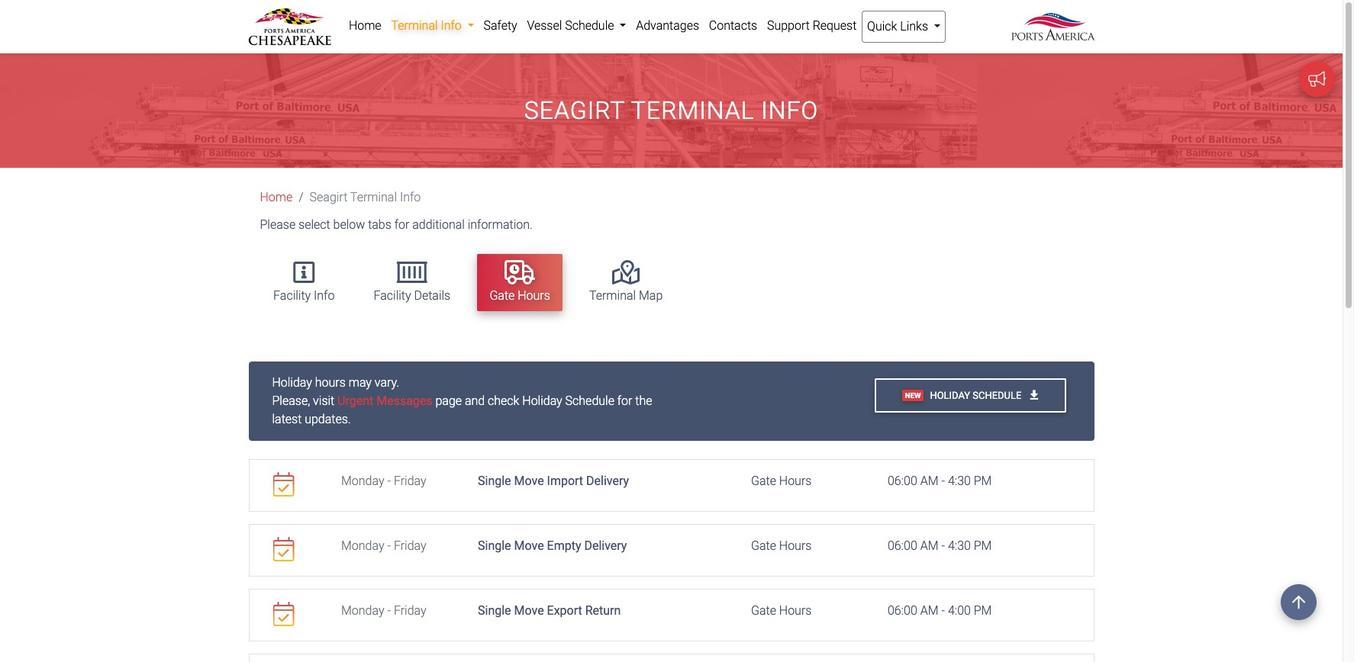 Task type: vqa. For each thing, say whether or not it's contained in the screenshot.
Hours for Single Move Empty Delivery
yes



Task type: describe. For each thing, give the bounding box(es) containing it.
delivery for single move empty delivery
[[584, 539, 627, 553]]

single for single move import delivery
[[478, 474, 511, 488]]

4:30 for single move import delivery
[[948, 474, 971, 488]]

pm for single move import delivery
[[974, 474, 992, 488]]

map
[[639, 289, 663, 303]]

tab panel containing holiday hours may vary.
[[249, 362, 1094, 663]]

holiday for holiday schedule
[[930, 390, 970, 401]]

pm for single move empty delivery
[[974, 539, 992, 553]]

gate hours for single move export return
[[751, 604, 812, 618]]

request
[[813, 18, 857, 33]]

the
[[635, 394, 652, 408]]

0 vertical spatial home link
[[344, 11, 386, 41]]

hours
[[315, 375, 346, 390]]

arrow alt to bottom image
[[1030, 390, 1039, 401]]

support
[[767, 18, 810, 33]]

single for single move empty delivery
[[478, 539, 511, 553]]

schedule for vessel
[[565, 18, 614, 33]]

terminal info link
[[386, 11, 479, 41]]

go to top image
[[1281, 585, 1317, 621]]

friday for single move export return
[[394, 604, 426, 618]]

single move empty delivery
[[478, 539, 627, 553]]

for inside page and check holiday schedule for the latest updates.
[[617, 394, 632, 408]]

friday for single move import delivery
[[394, 474, 426, 488]]

move for empty
[[514, 539, 544, 553]]

hours for single move export return
[[779, 604, 812, 618]]

quick
[[867, 19, 897, 34]]

facility for facility details
[[374, 289, 411, 303]]

safety
[[484, 18, 517, 33]]

updates.
[[305, 412, 351, 426]]

06:00 am - 4:30 pm for single move empty delivery
[[888, 539, 992, 553]]

1 horizontal spatial seagirt terminal info
[[524, 96, 819, 125]]

facility details link
[[362, 254, 463, 311]]

06:00 for single move empty delivery
[[888, 539, 918, 553]]

gate inside tab list
[[490, 289, 515, 303]]

contacts
[[709, 18, 757, 33]]

holiday for holiday hours may vary. please, visit urgent messages
[[272, 375, 312, 390]]

hours inside tab list
[[518, 289, 550, 303]]

tabs
[[368, 218, 392, 232]]

support request
[[767, 18, 857, 33]]

quick links
[[867, 19, 931, 34]]

single move export return
[[478, 604, 621, 618]]

terminal map
[[589, 289, 663, 303]]

06:00 for single move import delivery
[[888, 474, 918, 488]]

terminal info
[[391, 18, 465, 33]]

check
[[488, 394, 519, 408]]

friday for single move empty delivery
[[394, 539, 426, 553]]

terminal inside terminal info link
[[391, 18, 438, 33]]

vary.
[[375, 375, 399, 390]]

move for export
[[514, 604, 544, 618]]

and
[[465, 394, 485, 408]]

06:00 am - 4:00 pm
[[888, 604, 992, 618]]

06:00 am - 4:30 pm for single move import delivery
[[888, 474, 992, 488]]

monday - friday for single move empty delivery
[[341, 539, 426, 553]]

hours for single move import delivery
[[779, 474, 812, 488]]

hours for single move empty delivery
[[779, 539, 812, 553]]

0 horizontal spatial seagirt
[[310, 190, 348, 205]]

single move import delivery
[[478, 474, 629, 488]]

facility details
[[374, 289, 451, 303]]

0 horizontal spatial for
[[395, 218, 410, 232]]

holiday hours may vary. please, visit urgent messages
[[272, 375, 433, 408]]

gate hours for single move import delivery
[[751, 474, 812, 488]]

terminal inside terminal map link
[[589, 289, 636, 303]]

below
[[333, 218, 365, 232]]

home for the bottom home "link"
[[260, 190, 293, 205]]

home for topmost home "link"
[[349, 18, 381, 33]]

gate for single move export return
[[751, 604, 776, 618]]

holiday inside page and check holiday schedule for the latest updates.
[[522, 394, 562, 408]]

gate hours inside tab list
[[490, 289, 550, 303]]

details
[[414, 289, 451, 303]]

vessel schedule
[[527, 18, 617, 33]]

4:30 for single move empty delivery
[[948, 539, 971, 553]]

tab list containing facility info
[[254, 247, 1095, 319]]

page and check holiday schedule for the latest updates.
[[272, 394, 652, 426]]

am for single move import delivery
[[921, 474, 939, 488]]



Task type: locate. For each thing, give the bounding box(es) containing it.
export
[[547, 604, 582, 618]]

2 monday from the top
[[341, 539, 384, 553]]

0 horizontal spatial holiday
[[272, 375, 312, 390]]

1 vertical spatial 06:00 am - 4:30 pm
[[888, 539, 992, 553]]

3 am from the top
[[921, 604, 939, 618]]

gate for single move empty delivery
[[751, 539, 776, 553]]

0 vertical spatial am
[[921, 474, 939, 488]]

2 vertical spatial pm
[[974, 604, 992, 618]]

contacts link
[[704, 11, 762, 41]]

0 vertical spatial 06:00 am - 4:30 pm
[[888, 474, 992, 488]]

2 friday from the top
[[394, 539, 426, 553]]

0 horizontal spatial home link
[[260, 190, 293, 205]]

pm for single move export return
[[974, 604, 992, 618]]

1 single from the top
[[478, 474, 511, 488]]

vessel
[[527, 18, 562, 33]]

facility down please
[[273, 289, 311, 303]]

1 06:00 am - 4:30 pm from the top
[[888, 474, 992, 488]]

2 monday - friday from the top
[[341, 539, 426, 553]]

1 06:00 from the top
[[888, 474, 918, 488]]

3 single from the top
[[478, 604, 511, 618]]

1 vertical spatial pm
[[974, 539, 992, 553]]

1 vertical spatial delivery
[[584, 539, 627, 553]]

am for single move export return
[[921, 604, 939, 618]]

delivery right import
[[586, 474, 629, 488]]

please select below tabs for additional information.
[[260, 218, 533, 232]]

0 vertical spatial monday
[[341, 474, 384, 488]]

tab panel
[[249, 362, 1094, 663]]

1 vertical spatial single
[[478, 539, 511, 553]]

0 vertical spatial friday
[[394, 474, 426, 488]]

gate hours link
[[477, 254, 562, 311]]

facility left details
[[374, 289, 411, 303]]

schedule inside page and check holiday schedule for the latest updates.
[[565, 394, 615, 408]]

0 vertical spatial move
[[514, 474, 544, 488]]

home inside "link"
[[349, 18, 381, 33]]

3 monday - friday from the top
[[341, 604, 426, 618]]

1 horizontal spatial for
[[617, 394, 632, 408]]

schedule
[[565, 18, 614, 33], [973, 390, 1022, 401], [565, 394, 615, 408]]

2 vertical spatial 06:00
[[888, 604, 918, 618]]

support request link
[[762, 11, 862, 41]]

vessel schedule link
[[522, 11, 631, 41]]

1 vertical spatial 06:00
[[888, 539, 918, 553]]

holiday right new
[[930, 390, 970, 401]]

1 vertical spatial am
[[921, 539, 939, 553]]

additional
[[412, 218, 465, 232]]

empty
[[547, 539, 581, 553]]

schedule left arrow alt to bottom icon
[[973, 390, 1022, 401]]

advantages
[[636, 18, 699, 33]]

information.
[[468, 218, 533, 232]]

0 vertical spatial 4:30
[[948, 474, 971, 488]]

2 06:00 am - 4:30 pm from the top
[[888, 539, 992, 553]]

0 vertical spatial seagirt
[[524, 96, 625, 125]]

facility for facility info
[[273, 289, 311, 303]]

latest
[[272, 412, 302, 426]]

1 horizontal spatial facility
[[374, 289, 411, 303]]

1 vertical spatial home
[[260, 190, 293, 205]]

urgent messages link
[[338, 394, 433, 408]]

1 horizontal spatial holiday
[[522, 394, 562, 408]]

seagirt terminal info
[[524, 96, 819, 125], [310, 190, 421, 205]]

home link left "terminal info"
[[344, 11, 386, 41]]

move left empty
[[514, 539, 544, 553]]

-
[[387, 474, 391, 488], [942, 474, 945, 488], [387, 539, 391, 553], [942, 539, 945, 553], [387, 604, 391, 618], [942, 604, 945, 618]]

pm
[[974, 474, 992, 488], [974, 539, 992, 553], [974, 604, 992, 618]]

terminal
[[391, 18, 438, 33], [631, 96, 755, 125], [350, 190, 397, 205], [589, 289, 636, 303]]

2 vertical spatial friday
[[394, 604, 426, 618]]

monday - friday for single move import delivery
[[341, 474, 426, 488]]

0 vertical spatial monday - friday
[[341, 474, 426, 488]]

2 06:00 from the top
[[888, 539, 918, 553]]

holiday inside holiday hours may vary. please, visit urgent messages
[[272, 375, 312, 390]]

gate hours
[[490, 289, 550, 303], [751, 474, 812, 488], [751, 539, 812, 553], [751, 604, 812, 618]]

return
[[585, 604, 621, 618]]

1 vertical spatial friday
[[394, 539, 426, 553]]

2 am from the top
[[921, 539, 939, 553]]

monday
[[341, 474, 384, 488], [341, 539, 384, 553], [341, 604, 384, 618]]

home link
[[344, 11, 386, 41], [260, 190, 293, 205]]

home up please
[[260, 190, 293, 205]]

messages
[[377, 394, 433, 408]]

select
[[299, 218, 330, 232]]

move left export
[[514, 604, 544, 618]]

urgent
[[338, 394, 374, 408]]

1 horizontal spatial home link
[[344, 11, 386, 41]]

1 monday - friday from the top
[[341, 474, 426, 488]]

seagirt
[[524, 96, 625, 125], [310, 190, 348, 205]]

please,
[[272, 394, 310, 408]]

monday for single move export return
[[341, 604, 384, 618]]

quick links link
[[862, 11, 946, 43]]

for right 'tabs'
[[395, 218, 410, 232]]

facility info link
[[261, 254, 347, 311]]

3 move from the top
[[514, 604, 544, 618]]

0 vertical spatial 06:00
[[888, 474, 918, 488]]

schedule right vessel
[[565, 18, 614, 33]]

import
[[547, 474, 583, 488]]

advantages link
[[631, 11, 704, 41]]

0 vertical spatial pm
[[974, 474, 992, 488]]

1 vertical spatial home link
[[260, 190, 293, 205]]

safety link
[[479, 11, 522, 41]]

schedule left the
[[565, 394, 615, 408]]

monday for single move import delivery
[[341, 474, 384, 488]]

0 vertical spatial single
[[478, 474, 511, 488]]

1 horizontal spatial seagirt
[[524, 96, 625, 125]]

schedule for holiday
[[973, 390, 1022, 401]]

single for single move export return
[[478, 604, 511, 618]]

1 4:30 from the top
[[948, 474, 971, 488]]

single left export
[[478, 604, 511, 618]]

holiday up please,
[[272, 375, 312, 390]]

single
[[478, 474, 511, 488], [478, 539, 511, 553], [478, 604, 511, 618]]

single left empty
[[478, 539, 511, 553]]

monday for single move empty delivery
[[341, 539, 384, 553]]

links
[[900, 19, 928, 34]]

2 vertical spatial monday - friday
[[341, 604, 426, 618]]

home left "terminal info"
[[349, 18, 381, 33]]

3 06:00 from the top
[[888, 604, 918, 618]]

1 horizontal spatial home
[[349, 18, 381, 33]]

06:00 am - 4:30 pm
[[888, 474, 992, 488], [888, 539, 992, 553]]

facility info
[[273, 289, 335, 303]]

2 move from the top
[[514, 539, 544, 553]]

gate for single move import delivery
[[751, 474, 776, 488]]

2 pm from the top
[[974, 539, 992, 553]]

1 vertical spatial 4:30
[[948, 539, 971, 553]]

0 vertical spatial home
[[349, 18, 381, 33]]

move left import
[[514, 474, 544, 488]]

facility
[[273, 289, 311, 303], [374, 289, 411, 303]]

please
[[260, 218, 296, 232]]

hours
[[518, 289, 550, 303], [779, 474, 812, 488], [779, 539, 812, 553], [779, 604, 812, 618]]

1 vertical spatial seagirt
[[310, 190, 348, 205]]

0 horizontal spatial home
[[260, 190, 293, 205]]

am for single move empty delivery
[[921, 539, 939, 553]]

2 vertical spatial monday
[[341, 604, 384, 618]]

2 horizontal spatial holiday
[[930, 390, 970, 401]]

may
[[349, 375, 372, 390]]

2 single from the top
[[478, 539, 511, 553]]

0 vertical spatial seagirt terminal info
[[524, 96, 819, 125]]

2 4:30 from the top
[[948, 539, 971, 553]]

1 move from the top
[[514, 474, 544, 488]]

2 vertical spatial single
[[478, 604, 511, 618]]

single left import
[[478, 474, 511, 488]]

06:00
[[888, 474, 918, 488], [888, 539, 918, 553], [888, 604, 918, 618]]

0 vertical spatial delivery
[[586, 474, 629, 488]]

move for import
[[514, 474, 544, 488]]

4:00
[[948, 604, 971, 618]]

new
[[905, 391, 921, 400]]

0 horizontal spatial facility
[[273, 289, 311, 303]]

terminal map link
[[577, 254, 675, 311]]

delivery right empty
[[584, 539, 627, 553]]

friday
[[394, 474, 426, 488], [394, 539, 426, 553], [394, 604, 426, 618]]

page
[[436, 394, 462, 408]]

tab list
[[254, 247, 1095, 319]]

monday - friday for single move export return
[[341, 604, 426, 618]]

holiday right check
[[522, 394, 562, 408]]

3 monday from the top
[[341, 604, 384, 618]]

gate
[[490, 289, 515, 303], [751, 474, 776, 488], [751, 539, 776, 553], [751, 604, 776, 618]]

1 vertical spatial move
[[514, 539, 544, 553]]

2 vertical spatial move
[[514, 604, 544, 618]]

visit
[[313, 394, 335, 408]]

home
[[349, 18, 381, 33], [260, 190, 293, 205]]

delivery
[[586, 474, 629, 488], [584, 539, 627, 553]]

1 pm from the top
[[974, 474, 992, 488]]

for left the
[[617, 394, 632, 408]]

2 vertical spatial am
[[921, 604, 939, 618]]

1 vertical spatial seagirt terminal info
[[310, 190, 421, 205]]

info inside tab list
[[314, 289, 335, 303]]

3 pm from the top
[[974, 604, 992, 618]]

3 friday from the top
[[394, 604, 426, 618]]

for
[[395, 218, 410, 232], [617, 394, 632, 408]]

monday - friday
[[341, 474, 426, 488], [341, 539, 426, 553], [341, 604, 426, 618]]

1 vertical spatial for
[[617, 394, 632, 408]]

1 vertical spatial monday
[[341, 539, 384, 553]]

1 am from the top
[[921, 474, 939, 488]]

2 facility from the left
[[374, 289, 411, 303]]

holiday
[[272, 375, 312, 390], [930, 390, 970, 401], [522, 394, 562, 408]]

delivery for single move import delivery
[[586, 474, 629, 488]]

1 friday from the top
[[394, 474, 426, 488]]

06:00 for single move export return
[[888, 604, 918, 618]]

home link up please
[[260, 190, 293, 205]]

holiday schedule
[[930, 390, 1024, 401]]

move
[[514, 474, 544, 488], [514, 539, 544, 553], [514, 604, 544, 618]]

am
[[921, 474, 939, 488], [921, 539, 939, 553], [921, 604, 939, 618]]

4:30
[[948, 474, 971, 488], [948, 539, 971, 553]]

0 horizontal spatial seagirt terminal info
[[310, 190, 421, 205]]

gate hours for single move empty delivery
[[751, 539, 812, 553]]

info
[[441, 18, 462, 33], [761, 96, 819, 125], [400, 190, 421, 205], [314, 289, 335, 303]]

0 vertical spatial for
[[395, 218, 410, 232]]

1 monday from the top
[[341, 474, 384, 488]]

1 vertical spatial monday - friday
[[341, 539, 426, 553]]

1 facility from the left
[[273, 289, 311, 303]]



